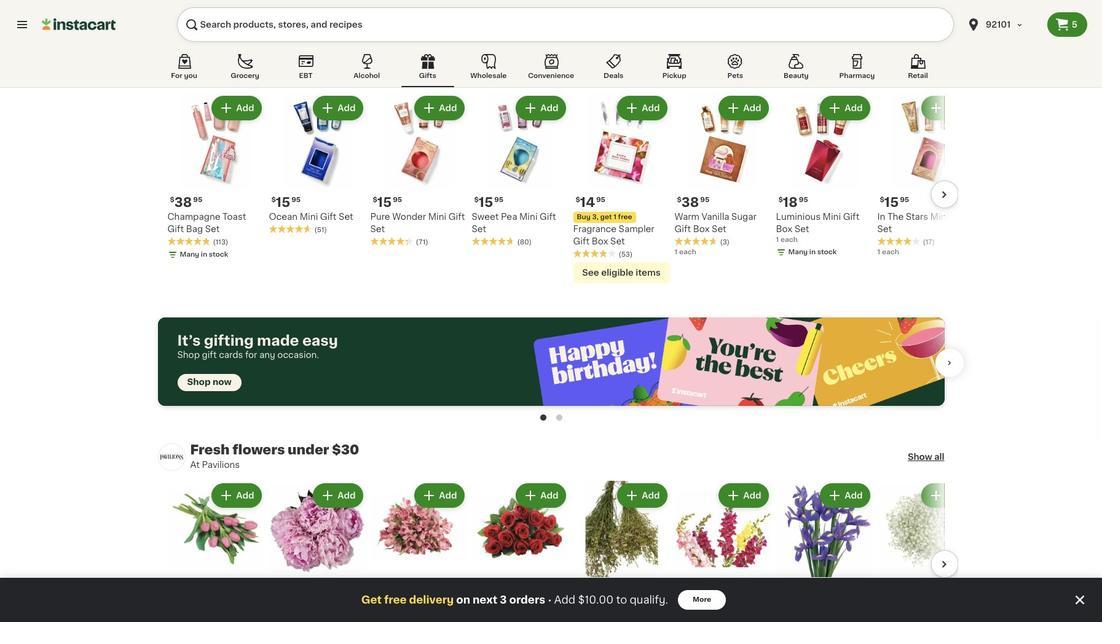 Task type: locate. For each thing, give the bounding box(es) containing it.
1 horizontal spatial each
[[781, 237, 798, 243]]

in
[[877, 213, 885, 221]]

8 95 from the left
[[900, 197, 909, 203]]

$ up buy
[[576, 197, 580, 203]]

add button
[[213, 97, 260, 119], [314, 97, 362, 119], [416, 97, 463, 119], [517, 97, 565, 119], [618, 97, 666, 119], [720, 97, 767, 119], [821, 97, 869, 119], [923, 97, 970, 119], [213, 485, 260, 507], [314, 485, 362, 507], [416, 485, 463, 507], [517, 485, 565, 507], [618, 485, 666, 507], [720, 485, 767, 507], [821, 485, 869, 507], [923, 485, 970, 507]]

all for 38
[[934, 65, 944, 74]]

7 95 from the left
[[799, 197, 808, 203]]

item carousel region containing 6
[[144, 481, 974, 623]]

fragrance
[[573, 225, 616, 234]]

shop categories tab list
[[158, 52, 944, 87]]

many inside product group
[[788, 249, 808, 256]]

gift inside sweet pea mini gift set
[[540, 213, 556, 221]]

free right "get" on the left of page
[[384, 596, 407, 605]]

more
[[693, 597, 711, 604]]

0 horizontal spatial stock
[[209, 251, 228, 258]]

0 vertical spatial show all link
[[908, 63, 944, 76]]

1 each for 38
[[675, 249, 696, 256]]

92101 button
[[959, 7, 1047, 42]]

38 up champagne
[[174, 196, 192, 209]]

gift inside the warm vanilla sugar gift box set
[[675, 225, 691, 234]]

one right color,
[[201, 15, 216, 22]]

1 down luminious
[[776, 237, 779, 243]]

2 6 from the left
[[580, 584, 589, 597]]

1 38 from the left
[[174, 196, 192, 209]]

92101
[[986, 20, 1011, 29]]

set down vanilla
[[712, 225, 726, 234]]

0 horizontal spatial many in stock
[[180, 251, 228, 258]]

0 horizontal spatial each
[[679, 249, 696, 256]]

1 vertical spatial show
[[908, 453, 932, 462]]

sampler
[[619, 225, 654, 234]]

$ up warm
[[677, 197, 682, 203]]

0 horizontal spatial box
[[592, 237, 608, 246]]

$ up next
[[474, 585, 479, 592]]

2 $ 38 95 from the left
[[677, 196, 709, 209]]

$ up sweet
[[474, 197, 479, 203]]

0 horizontal spatial in
[[201, 251, 207, 258]]

2 horizontal spatial 99
[[691, 585, 701, 592]]

0 horizontal spatial 6
[[377, 584, 386, 597]]

99 up more
[[691, 585, 701, 592]]

95 inside $ 18 95
[[799, 197, 808, 203]]

1 all from the top
[[934, 65, 944, 74]]

95 up champagne
[[193, 197, 202, 203]]

$ 38 95 up champagne
[[170, 196, 202, 209]]

box
[[693, 225, 710, 234], [776, 225, 792, 234], [592, 237, 608, 246]]

in for 38
[[201, 251, 207, 258]]

1 horizontal spatial 38
[[682, 196, 699, 209]]

99
[[387, 585, 397, 592], [494, 585, 504, 592], [691, 585, 701, 592]]

shop down it's
[[177, 351, 200, 360]]

$ up snapdragon
[[677, 585, 682, 592]]

mini right wonder
[[428, 213, 446, 221]]

$ inside $ 5 99
[[677, 585, 682, 592]]

champagne
[[167, 213, 220, 221]]

1 vertical spatial item carousel region
[[144, 93, 974, 296]]

show for 38
[[908, 65, 932, 74]]

many in stock down luminious mini gift box set 1 each on the right top
[[788, 249, 837, 256]]

1 horizontal spatial 5
[[682, 584, 690, 597]]

item carousel region
[[144, 0, 974, 36], [144, 93, 974, 296], [144, 481, 974, 623]]

2 all from the top
[[934, 453, 944, 462]]

4 95 from the left
[[494, 197, 503, 203]]

2 at from the top
[[190, 461, 200, 470]]

1 horizontal spatial size
[[324, 15, 338, 22]]

one inside button
[[201, 15, 216, 22]]

5 button
[[1047, 12, 1087, 37]]

Search field
[[177, 7, 954, 42]]

show for 5
[[908, 453, 932, 462]]

free up sampler at the right top of page
[[618, 214, 632, 221]]

show
[[908, 65, 932, 74], [908, 453, 932, 462]]

each
[[781, 237, 798, 243], [679, 249, 696, 256], [882, 249, 899, 256]]

2 $ 15 95 from the left
[[373, 196, 402, 209]]

1 $ 38 95 from the left
[[170, 196, 202, 209]]

15 up pure
[[377, 196, 392, 209]]

95 up vanilla
[[700, 197, 709, 203]]

1 horizontal spatial 6
[[580, 584, 589, 597]]

1 vertical spatial show all link
[[908, 451, 944, 464]]

1 size from the left
[[218, 15, 232, 22]]

95 up the
[[900, 197, 909, 203]]

99 for 5
[[691, 585, 701, 592]]

at left bath
[[190, 73, 200, 82]]

set inside sweet pea mini gift set
[[472, 225, 486, 234]]

free
[[618, 214, 632, 221], [384, 596, 407, 605]]

1 horizontal spatial box
[[693, 225, 710, 234]]

pavilions image
[[158, 444, 185, 471]]

set inside pure wonder mini gift set
[[370, 225, 385, 234]]

many down "bag" at the top
[[180, 251, 199, 258]]

2 vertical spatial item carousel region
[[144, 481, 974, 623]]

at
[[190, 73, 200, 82], [190, 461, 200, 470]]

pharmacy button
[[831, 52, 883, 87]]

1 show all link from the top
[[908, 63, 944, 76]]

box down luminious
[[776, 225, 792, 234]]

2 show all link from the top
[[908, 451, 944, 464]]

wholesale button
[[462, 52, 515, 87]]

at down "fresh"
[[190, 461, 200, 470]]

15 for pure
[[377, 196, 392, 209]]

0 horizontal spatial size
[[218, 15, 232, 22]]

0 horizontal spatial one
[[201, 15, 216, 22]]

grocery button
[[219, 52, 271, 87]]

product group
[[167, 93, 264, 262], [269, 93, 365, 235], [370, 93, 467, 248], [472, 93, 568, 248], [573, 93, 670, 283], [675, 93, 771, 258], [776, 93, 872, 260], [877, 93, 974, 258], [167, 481, 264, 621], [269, 481, 365, 611], [370, 481, 467, 621], [472, 481, 568, 621], [573, 481, 670, 611], [675, 481, 771, 621], [776, 481, 872, 621], [877, 481, 974, 623]]

15 for sweet
[[479, 196, 493, 209]]

15 up bouquet
[[479, 584, 493, 597]]

set down pure
[[370, 225, 385, 234]]

gift down the fragrance
[[573, 237, 590, 246]]

bestselling gift sets at bath & body works
[[190, 56, 330, 82]]

stock down luminious mini gift box set 1 each on the right top
[[817, 249, 837, 256]]

★★★★★
[[269, 3, 312, 12], [269, 3, 312, 12], [877, 3, 920, 12], [877, 3, 920, 12], [269, 225, 312, 234], [269, 225, 312, 234], [167, 237, 211, 246], [167, 237, 211, 246], [370, 237, 413, 246], [370, 237, 413, 246], [472, 237, 515, 246], [472, 237, 515, 246], [675, 237, 718, 246], [675, 237, 718, 246], [877, 237, 920, 246], [877, 237, 920, 246], [573, 250, 616, 258], [573, 250, 616, 258]]

2 1 each from the left
[[877, 249, 899, 256]]

$ inside $ 15 99
[[474, 585, 479, 592]]

each down warm
[[679, 249, 696, 256]]

1 95 from the left
[[193, 197, 202, 203]]

flowers
[[232, 444, 285, 457]]

1 horizontal spatial gift
[[272, 56, 297, 69]]

2 show from the top
[[908, 453, 932, 462]]

0 vertical spatial 5
[[1072, 20, 1077, 29]]

size
[[218, 15, 232, 22], [324, 15, 338, 22]]

0 vertical spatial at
[[190, 73, 200, 82]]

$ 38 95 up warm
[[677, 196, 709, 209]]

1 horizontal spatial 99
[[494, 585, 504, 592]]

0 horizontal spatial 38
[[174, 196, 192, 209]]

$ inside $ 18 95
[[778, 197, 783, 203]]

gift down warm
[[675, 225, 691, 234]]

convenience
[[528, 73, 574, 79]]

1 horizontal spatial 1 each
[[877, 249, 899, 256]]

95 up 'pea'
[[494, 197, 503, 203]]

one down (24)
[[308, 15, 322, 22]]

$ 15 95 up sweet
[[474, 196, 503, 209]]

99 up guar
[[387, 585, 397, 592]]

1 1 each from the left
[[675, 249, 696, 256]]

treatment tracker modal dialog
[[0, 578, 1102, 623]]

pure
[[370, 213, 390, 221]]

38 for champagne
[[174, 196, 192, 209]]

box down vanilla
[[693, 225, 710, 234]]

all
[[934, 65, 944, 74], [934, 453, 944, 462]]

alcohol
[[354, 73, 380, 79]]

0 vertical spatial all
[[934, 65, 944, 74]]

pickup
[[662, 73, 686, 79]]

add
[[236, 104, 254, 112], [338, 104, 356, 112], [439, 104, 457, 112], [540, 104, 558, 112], [642, 104, 660, 112], [743, 104, 761, 112], [845, 104, 863, 112], [946, 104, 964, 112], [236, 492, 254, 501], [338, 492, 356, 501], [439, 492, 457, 501], [540, 492, 558, 501], [642, 492, 660, 501], [743, 492, 761, 501], [845, 492, 863, 501], [946, 492, 964, 501], [554, 596, 575, 605]]

many down luminious mini gift box set 1 each on the right top
[[788, 249, 808, 256]]

next
[[473, 596, 497, 605]]

1 mini from the left
[[300, 213, 318, 221]]

set up (113)
[[205, 225, 220, 234]]

in inside product group
[[809, 249, 816, 256]]

1 horizontal spatial $ 38 95
[[677, 196, 709, 209]]

0 horizontal spatial gift
[[202, 351, 217, 360]]

bouquet
[[472, 601, 509, 609]]

mini inside luminious mini gift box set 1 each
[[823, 213, 841, 221]]

mini
[[300, 213, 318, 221], [428, 213, 446, 221], [519, 213, 538, 221], [823, 213, 841, 221], [930, 213, 948, 221]]

$ inside "$ 6 99"
[[373, 585, 377, 592]]

0 horizontal spatial free
[[384, 596, 407, 605]]

1 vertical spatial gift
[[202, 351, 217, 360]]

15 up sweet
[[479, 196, 493, 209]]

3 item carousel region from the top
[[144, 481, 974, 623]]

box inside the warm vanilla sugar gift box set
[[693, 225, 710, 234]]

$17.99 element
[[269, 583, 365, 599]]

1 vertical spatial shop
[[187, 378, 211, 387]]

gift inside pure wonder mini gift set
[[449, 213, 465, 221]]

4 $ 15 95 from the left
[[880, 196, 909, 209]]

$ 15 95 up the
[[880, 196, 909, 209]]

$ up champagne
[[170, 197, 174, 203]]

6 up "waxflower" at the bottom of the page
[[580, 584, 589, 597]]

$ up "get" on the left of page
[[373, 585, 377, 592]]

gift inside champagne toast gift bag set
[[167, 225, 184, 234]]

$ up the ocean
[[271, 197, 276, 203]]

2 show all from the top
[[908, 453, 944, 462]]

5 inside snapdragon 5 ct
[[675, 612, 679, 619]]

95 right 18
[[799, 197, 808, 203]]

1 99 from the left
[[387, 585, 397, 592]]

mini right luminious
[[823, 213, 841, 221]]

5 95 from the left
[[596, 197, 605, 203]]

stock down (113)
[[209, 251, 228, 258]]

2 99 from the left
[[494, 585, 504, 592]]

gift left sweet
[[449, 213, 465, 221]]

99 inside $ 15 99
[[494, 585, 504, 592]]

1 vertical spatial at
[[190, 461, 200, 470]]

2 horizontal spatial each
[[882, 249, 899, 256]]

1 horizontal spatial many in stock
[[788, 249, 837, 256]]

0 horizontal spatial 5
[[675, 612, 679, 619]]

15 up the
[[884, 196, 899, 209]]

$ 15 95
[[271, 196, 301, 209], [373, 196, 402, 209], [474, 196, 503, 209], [880, 196, 909, 209]]

set inside luminious mini gift box set 1 each
[[795, 225, 809, 234]]

3 95 from the left
[[393, 197, 402, 203]]

product group containing 14
[[573, 93, 670, 283]]

gift up the works
[[272, 56, 297, 69]]

3 mini from the left
[[519, 213, 538, 221]]

mini up (51)
[[300, 213, 318, 221]]

99 inside "$ 6 99"
[[387, 585, 397, 592]]

each down luminious
[[781, 237, 798, 243]]

mini inside sweet pea mini gift set
[[519, 213, 538, 221]]

no color, one size button
[[167, 0, 264, 23]]

1 at from the top
[[190, 73, 200, 82]]

1 horizontal spatial stock
[[817, 249, 837, 256]]

3 99 from the left
[[691, 585, 701, 592]]

0 horizontal spatial $ 38 95
[[170, 196, 202, 209]]

size right color,
[[218, 15, 232, 22]]

6 inside '6 waxflower bunch'
[[580, 584, 589, 597]]

95
[[193, 197, 202, 203], [291, 197, 301, 203], [393, 197, 402, 203], [494, 197, 503, 203], [596, 197, 605, 203], [700, 197, 709, 203], [799, 197, 808, 203], [900, 197, 909, 203]]

1 right the get
[[614, 214, 616, 221]]

alstroemeria
[[393, 601, 448, 609]]

1 show all from the top
[[908, 65, 944, 74]]

mini right 'pea'
[[519, 213, 538, 221]]

1 each down in
[[877, 249, 899, 256]]

no color, one size
[[167, 15, 232, 22]]

1 horizontal spatial one
[[308, 15, 322, 22]]

1 $ 15 95 from the left
[[271, 196, 301, 209]]

3 $ 15 95 from the left
[[474, 196, 503, 209]]

6
[[377, 584, 386, 597], [580, 584, 589, 597]]

in down "bag" at the top
[[201, 251, 207, 258]]

in down luminious mini gift box set 1 each on the right top
[[809, 249, 816, 256]]

0 vertical spatial show all
[[908, 65, 944, 74]]

gift right stars
[[951, 213, 967, 221]]

occasion.
[[277, 351, 319, 360]]

2 95 from the left
[[291, 197, 301, 203]]

(190)
[[923, 5, 940, 12]]

1 horizontal spatial in
[[809, 249, 816, 256]]

95 for champagne
[[193, 197, 202, 203]]

snapdragon
[[675, 601, 727, 609]]

95 for ocean
[[291, 197, 301, 203]]

item carousel region containing 38
[[144, 93, 974, 296]]

gift left "bag" at the top
[[167, 225, 184, 234]]

warm vanilla sugar gift box set
[[675, 213, 756, 234]]

1 each
[[675, 249, 696, 256], [877, 249, 899, 256]]

luminious mini gift box set 1 each
[[776, 213, 859, 243]]

2 38 from the left
[[682, 196, 699, 209]]

gift left in
[[843, 213, 859, 221]]

0 vertical spatial shop
[[177, 351, 200, 360]]

1 vertical spatial show all
[[908, 453, 944, 462]]

1 one from the left
[[201, 15, 216, 22]]

99 inside $ 5 99
[[691, 585, 701, 592]]

None search field
[[177, 7, 954, 42]]

99 up "3"
[[494, 585, 504, 592]]

mini right stars
[[930, 213, 948, 221]]

2 mini from the left
[[428, 213, 446, 221]]

box down the fragrance
[[592, 237, 608, 246]]

guar
[[370, 601, 391, 609]]

2 size from the left
[[324, 15, 338, 22]]

4 mini from the left
[[823, 213, 841, 221]]

set down in
[[877, 225, 892, 234]]

box inside luminious mini gift box set 1 each
[[776, 225, 792, 234]]

(17)
[[923, 239, 935, 246]]

38 up warm
[[682, 196, 699, 209]]

•
[[548, 595, 552, 605]]

set inside the warm vanilla sugar gift box set
[[712, 225, 726, 234]]

bestselling
[[190, 56, 269, 69]]

1 vertical spatial free
[[384, 596, 407, 605]]

many for 18
[[788, 249, 808, 256]]

$ inside $ 14 95
[[576, 197, 580, 203]]

6 up guar
[[377, 584, 386, 597]]

1 horizontal spatial many
[[788, 249, 808, 256]]

15 up the ocean
[[276, 196, 290, 209]]

wonder
[[392, 213, 426, 221]]

gift left cards
[[202, 351, 217, 360]]

1 horizontal spatial free
[[618, 214, 632, 221]]

2 one from the left
[[308, 15, 322, 22]]

pavilions
[[202, 461, 240, 470]]

$ 14 95
[[576, 196, 605, 209]]

size down (24)
[[324, 15, 338, 22]]

$ for snapdragon
[[677, 585, 682, 592]]

convenience button
[[523, 52, 579, 87]]

95 for sweet
[[494, 197, 503, 203]]

multicolor, one size
[[269, 15, 338, 22]]

95 inside $ 14 95
[[596, 197, 605, 203]]

sugar
[[731, 213, 756, 221]]

0 vertical spatial free
[[618, 214, 632, 221]]

stock
[[817, 249, 837, 256], [209, 251, 228, 258]]

set down luminious
[[795, 225, 809, 234]]

gift
[[320, 213, 337, 221], [449, 213, 465, 221], [540, 213, 556, 221], [843, 213, 859, 221], [951, 213, 967, 221], [167, 225, 184, 234], [675, 225, 691, 234], [573, 237, 590, 246]]

2 horizontal spatial 5
[[1072, 20, 1077, 29]]

many in stock inside product group
[[788, 249, 837, 256]]

0 vertical spatial show
[[908, 65, 932, 74]]

$ up in
[[880, 197, 884, 203]]

1 item carousel region from the top
[[144, 0, 974, 36]]

95 for warm
[[700, 197, 709, 203]]

2 vertical spatial 5
[[675, 612, 679, 619]]

instacart image
[[42, 17, 116, 32]]

set up (53)
[[610, 237, 625, 246]]

see eligible items
[[582, 269, 661, 277]]

gift left buy
[[540, 213, 556, 221]]

0 horizontal spatial 99
[[387, 585, 397, 592]]

waxflower
[[573, 601, 618, 609]]

95 up wonder
[[393, 197, 402, 203]]

sets
[[300, 56, 330, 69]]

stock for 18
[[817, 249, 837, 256]]

1 show from the top
[[908, 65, 932, 74]]

$ 15 95 for in
[[880, 196, 909, 209]]

2 horizontal spatial box
[[776, 225, 792, 234]]

$ up pure
[[373, 197, 377, 203]]

0 vertical spatial gift
[[272, 56, 297, 69]]

each down the
[[882, 249, 899, 256]]

$ up luminious
[[778, 197, 783, 203]]

in for 18
[[809, 249, 816, 256]]

95 right 14
[[596, 197, 605, 203]]

$ 15 95 up the ocean
[[271, 196, 301, 209]]

shop left now
[[187, 378, 211, 387]]

5 mini from the left
[[930, 213, 948, 221]]

1 each down warm
[[675, 249, 696, 256]]

2 item carousel region from the top
[[144, 93, 974, 296]]

0 vertical spatial item carousel region
[[144, 0, 974, 36]]

$ 38 95
[[170, 196, 202, 209], [677, 196, 709, 209]]

show all
[[908, 65, 944, 74], [908, 453, 944, 462]]

$ for buy 3, get 1 free
[[576, 197, 580, 203]]

size inside button
[[218, 15, 232, 22]]

champagne toast gift bag set
[[167, 213, 246, 234]]

pickup button
[[648, 52, 701, 87]]

one
[[201, 15, 216, 22], [308, 15, 322, 22]]

95 up the ocean
[[291, 197, 301, 203]]

box inside fragrance sampler gift box set
[[592, 237, 608, 246]]

the
[[887, 213, 904, 221]]

1 vertical spatial 5
[[682, 584, 690, 597]]

many in stock down (113)
[[180, 251, 228, 258]]

set down sweet
[[472, 225, 486, 234]]

6 95 from the left
[[700, 197, 709, 203]]

95 for pure
[[393, 197, 402, 203]]

(3)
[[720, 239, 730, 246]]

0 horizontal spatial 1 each
[[675, 249, 696, 256]]

1 vertical spatial all
[[934, 453, 944, 462]]

multicolor,
[[269, 15, 306, 22]]

1 down warm
[[675, 249, 677, 256]]

$ 15 95 up pure
[[373, 196, 402, 209]]

15
[[276, 196, 290, 209], [377, 196, 392, 209], [479, 196, 493, 209], [884, 196, 899, 209], [479, 584, 493, 597]]

0 horizontal spatial many
[[180, 251, 199, 258]]



Task type: describe. For each thing, give the bounding box(es) containing it.
bath
[[202, 73, 222, 82]]

cards
[[219, 351, 243, 360]]

to
[[616, 596, 627, 605]]

toast
[[223, 213, 246, 221]]

each inside luminious mini gift box set 1 each
[[781, 237, 798, 243]]

99 for 6
[[387, 585, 397, 592]]

$ 38 95 for champagne
[[170, 196, 202, 209]]

pets button
[[709, 52, 762, 87]]

18
[[783, 196, 798, 209]]

no
[[167, 15, 177, 22]]

&
[[224, 73, 231, 82]]

each for 38
[[679, 249, 696, 256]]

$ for pure wonder mini gift set
[[373, 197, 377, 203]]

$ for luminious mini gift box set
[[778, 197, 783, 203]]

ct
[[681, 612, 688, 619]]

mini inside pure wonder mini gift set
[[428, 213, 446, 221]]

$ 15 99
[[474, 584, 504, 597]]

get
[[361, 596, 382, 605]]

$ 15 95 for ocean
[[271, 196, 301, 209]]

made
[[257, 334, 299, 348]]

for you button
[[158, 52, 211, 87]]

gifts
[[419, 73, 436, 79]]

beauty
[[784, 73, 809, 79]]

items
[[636, 269, 661, 277]]

see eligible items button
[[573, 262, 670, 283]]

stock for 38
[[209, 251, 228, 258]]

$ 6 99
[[373, 584, 397, 597]]

$ for sweet pea mini gift set
[[474, 197, 479, 203]]

38 for warm
[[682, 196, 699, 209]]

in the stars mini gift set
[[877, 213, 967, 234]]

1 down in
[[877, 249, 880, 256]]

beauty button
[[770, 52, 823, 87]]

ocean mini gift set
[[269, 213, 353, 221]]

now
[[213, 378, 232, 387]]

$ for champagne toast gift bag set
[[170, 197, 174, 203]]

$ for bouquet
[[474, 585, 479, 592]]

snapdragon 5 ct
[[675, 601, 727, 619]]

set inside fragrance sampler gift box set
[[610, 237, 625, 246]]

at inside fresh flowers under $30 at pavilions
[[190, 461, 200, 470]]

fresh flowers under $30 at pavilions
[[190, 444, 359, 470]]

many in stock for 38
[[180, 251, 228, 258]]

it's
[[177, 334, 201, 348]]

it's gifting made easy shop gift cards for any occasion.
[[177, 334, 338, 360]]

5 inside button
[[1072, 20, 1077, 29]]

1 6 from the left
[[377, 584, 386, 597]]

$ for in the stars mini gift set
[[880, 197, 884, 203]]

sweet pea mini gift set
[[472, 213, 556, 234]]

luminious
[[776, 213, 821, 221]]

many for 38
[[180, 251, 199, 258]]

$ 15 95 for pure
[[373, 196, 402, 209]]

bag
[[186, 225, 203, 234]]

vanilla
[[702, 213, 729, 221]]

eligible
[[601, 269, 634, 277]]

add inside the get free delivery on next 3 orders • add $10.00 to qualify.
[[554, 596, 575, 605]]

get
[[600, 214, 612, 221]]

show all link for 38
[[908, 63, 944, 76]]

gift inside luminious mini gift box set 1 each
[[843, 213, 859, 221]]

gift inside "bestselling gift sets at bath & body works"
[[272, 56, 297, 69]]

pure wonder mini gift set
[[370, 213, 465, 234]]

all for 5
[[934, 453, 944, 462]]

shop inside 'it's gifting made easy shop gift cards for any occasion.'
[[177, 351, 200, 360]]

each for 15
[[882, 249, 899, 256]]

at inside "bestselling gift sets at bath & body works"
[[190, 73, 200, 82]]

95 for buy
[[596, 197, 605, 203]]

see
[[582, 269, 599, 277]]

for
[[245, 351, 257, 360]]

body
[[233, 73, 256, 82]]

set inside champagne toast gift bag set
[[205, 225, 220, 234]]

buy 3, get 1 free
[[577, 214, 632, 221]]

set left pure
[[339, 213, 353, 221]]

gift inside fragrance sampler gift box set
[[573, 237, 590, 246]]

you
[[184, 73, 197, 79]]

gift inside 'it's gifting made easy shop gift cards for any occasion.'
[[202, 351, 217, 360]]

mini inside in the stars mini gift set
[[930, 213, 948, 221]]

5 for 5
[[682, 584, 690, 597]]

6 waxflower bunch
[[573, 584, 648, 609]]

for
[[171, 73, 182, 79]]

item carousel region containing ★★★★★
[[144, 0, 974, 36]]

pharmacy
[[839, 73, 875, 79]]

guar  alstroemeria
[[370, 601, 448, 609]]

works
[[258, 73, 285, 82]]

show all link for 5
[[908, 451, 944, 464]]

gift inside in the stars mini gift set
[[951, 213, 967, 221]]

set inside in the stars mini gift set
[[877, 225, 892, 234]]

$ for ocean mini gift set
[[271, 197, 276, 203]]

$ for guar  alstroemeria
[[373, 585, 377, 592]]

sweet
[[472, 213, 499, 221]]

stars
[[906, 213, 928, 221]]

fragrance sampler gift box set
[[573, 225, 654, 246]]

shop now
[[187, 378, 232, 387]]

1 inside luminious mini gift box set 1 each
[[776, 237, 779, 243]]

warm
[[675, 213, 699, 221]]

carousel region
[[153, 315, 963, 425]]

(80)
[[517, 239, 532, 246]]

ebt
[[299, 73, 313, 79]]

1 each for 15
[[877, 249, 899, 256]]

free inside the get free delivery on next 3 orders • add $10.00 to qualify.
[[384, 596, 407, 605]]

99 for 15
[[494, 585, 504, 592]]

$ for warm vanilla sugar gift box set
[[677, 197, 682, 203]]

ebt button
[[279, 52, 332, 87]]

fresh
[[190, 444, 230, 457]]

5 for snapdragon
[[675, 612, 679, 619]]

color,
[[179, 15, 200, 22]]

under
[[288, 444, 329, 457]]

3,
[[592, 214, 599, 221]]

pets
[[727, 73, 743, 79]]

free inside product group
[[618, 214, 632, 221]]

on
[[456, 596, 470, 605]]

$10.00
[[578, 596, 613, 605]]

deals
[[604, 73, 623, 79]]

grocery
[[231, 73, 259, 79]]

95 for in
[[900, 197, 909, 203]]

easy
[[302, 334, 338, 348]]

(51)
[[314, 227, 327, 234]]

box for fragrance sampler gift box set
[[592, 237, 608, 246]]

gift up (51)
[[320, 213, 337, 221]]

any
[[259, 351, 275, 360]]

box for luminious mini gift box set 1 each
[[776, 225, 792, 234]]

product group containing 18
[[776, 93, 872, 260]]

pea
[[501, 213, 517, 221]]

$ 38 95 for warm
[[677, 196, 709, 209]]

ocean
[[269, 213, 298, 221]]

(53)
[[619, 251, 633, 258]]

product group containing 5
[[675, 481, 771, 621]]

show all for 5
[[908, 453, 944, 462]]

orders
[[509, 596, 545, 605]]

$ 15 95 for sweet
[[474, 196, 503, 209]]

for you
[[171, 73, 197, 79]]

3
[[500, 596, 507, 605]]

many in stock for 18
[[788, 249, 837, 256]]

gifting
[[204, 334, 254, 348]]

buy
[[577, 214, 591, 221]]

15 for ocean
[[276, 196, 290, 209]]

more button
[[678, 591, 726, 610]]

$30
[[332, 444, 359, 457]]

15 for in
[[884, 196, 899, 209]]

wholesale
[[470, 73, 507, 79]]

92101 button
[[966, 7, 1040, 42]]

delivery
[[409, 596, 454, 605]]

$ 18 95
[[778, 196, 808, 209]]

show all for 38
[[908, 65, 944, 74]]



Task type: vqa. For each thing, say whether or not it's contained in the screenshot.


